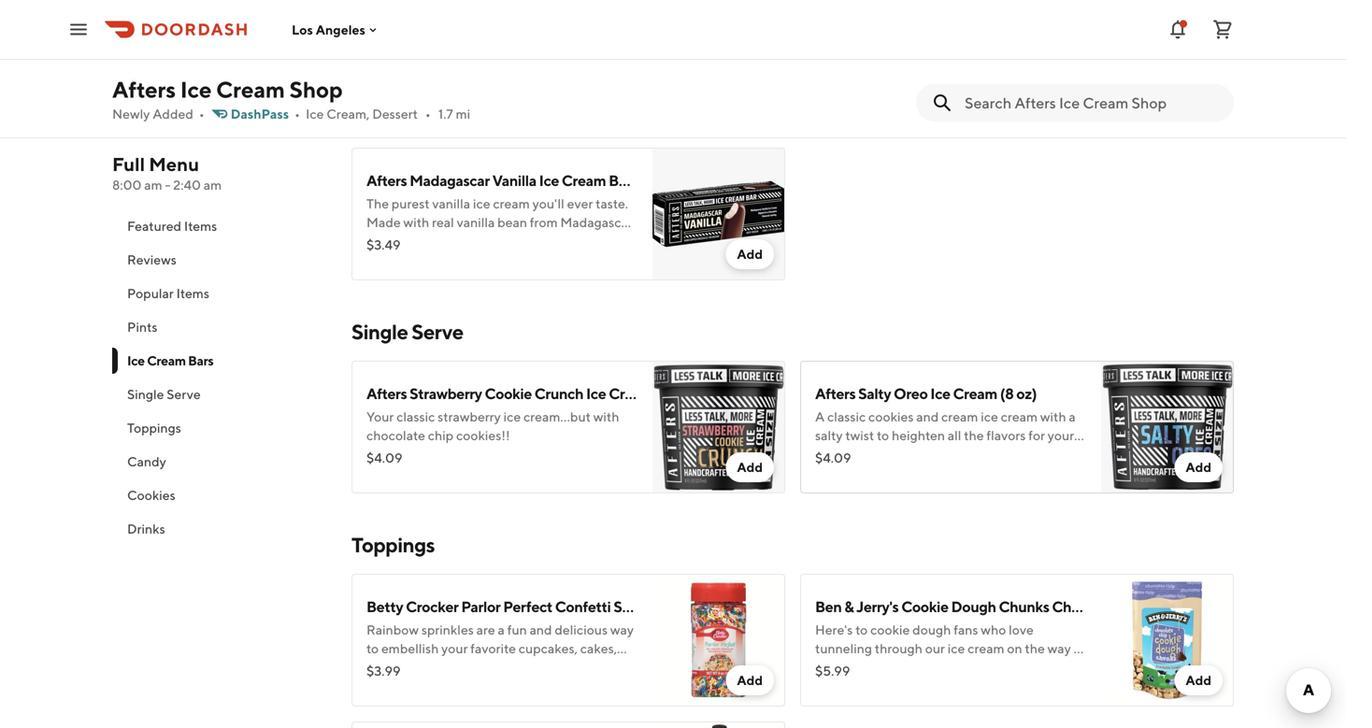 Task type: describe. For each thing, give the bounding box(es) containing it.
afters cookie monster ice cream bar (3 oz) image
[[1101, 0, 1234, 133]]

(8 inside afters salty oreo ice cream (8 oz) a classic cookies and cream ice cream with a salty twist to heighten all the flavors for your taste bud needs!
[[1000, 385, 1014, 402]]

with inside afters madagascar vanilla ice cream bar (3 oz) the purest vanilla ice cream you'll ever taste. made with real vanilla bean from madagascar. some may even say you're on vacation.
[[403, 215, 429, 230]]

cookies button
[[112, 479, 329, 512]]

0 items, open order cart image
[[1212, 18, 1234, 41]]

afters cookie monster ice cream bar (3 oz x 10 ct) image
[[652, 0, 785, 133]]

$4.09 inside afters strawberry cookie crunch ice cream (8 oz) your classic strawberry ice cream...but with chocolate chip cookies!! $4.09
[[366, 450, 402, 466]]

reviews
[[127, 252, 177, 267]]

1 vertical spatial vanilla
[[432, 196, 470, 211]]

ice cream bars
[[127, 353, 213, 368]]

popular items
[[127, 286, 209, 301]]

oz
[[628, 24, 644, 42]]

twist inside afters salty oreo ice cream (8 oz) a classic cookies and cream ice cream with a salty twist to heighten all the flavors for your taste bud needs!
[[845, 428, 874, 443]]

your
[[366, 409, 394, 424]]

cream inside afters strawberry cookie crunch ice cream (8 oz) your classic strawberry ice cream...but with chocolate chip cookies!! $4.09
[[609, 385, 653, 402]]

chocolate up cookes,
[[570, 48, 629, 64]]

0 vertical spatial single
[[351, 320, 408, 344]]

chocolate up in
[[446, 67, 505, 82]]

ben & jerry's cookie dough chunks chocolate chip (8 oz) image
[[1101, 574, 1234, 707]]

featured items
[[127, 218, 217, 234]]

add for (3
[[737, 246, 763, 262]]

ice inside afters salty oreo ice cream (8 oz) a classic cookies and cream ice cream with a salty twist to heighten all the flavors for your taste bud needs!
[[930, 385, 950, 402]]

may
[[403, 233, 428, 249]]

los angeles button
[[292, 22, 380, 37]]

full menu 8:00 am - 2:40 am
[[112, 153, 222, 193]]

newly
[[112, 106, 150, 122]]

all inside a classic cookies and cream ice cream with a salty twist to heighten all the flavors for your taste bud needs!
[[948, 67, 961, 82]]

dashpass
[[231, 106, 289, 122]]

single serve inside button
[[127, 387, 201, 402]]

the inside afters salty oreo ice cream (8 oz) a classic cookies and cream ice cream with a salty twist to heighten all the flavors for your taste bud needs!
[[964, 428, 984, 443]]

8:00
[[112, 177, 142, 193]]

confetti
[[555, 598, 611, 616]]

cookie inside afters strawberry cookie crunch ice cream (8 oz) your classic strawberry ice cream...but with chocolate chip cookies!! $4.09
[[485, 385, 532, 402]]

made
[[366, 215, 401, 230]]

2 vertical spatial vanilla
[[457, 215, 495, 230]]

heighten inside a classic cookies and cream ice cream with a salty twist to heighten all the flavors for your taste bud needs!
[[892, 67, 945, 82]]

drinks
[[127, 521, 165, 537]]

oz) inside afters strawberry cookie crunch ice cream (8 oz) your classic strawberry ice cream...but with chocolate chip cookies!! $4.09
[[672, 385, 693, 402]]

a inside afters salty oreo ice cream (8 oz) a classic cookies and cream ice cream with a salty twist to heighten all the flavors for your taste bud needs!
[[1069, 409, 1076, 424]]

ice inside afters cookie monster ice cream bar (3 oz x 10 ct) madagascar vanilla ice cream with chocolate chip cookies, chocolate sandwich cookes, and fudge swirl dipped in a chocolate flavored coating.
[[517, 24, 537, 42]]

cream up dashpass
[[216, 76, 285, 103]]

madagascar.
[[560, 215, 635, 230]]

with inside afters salty oreo ice cream (8 oz) a classic cookies and cream ice cream with a salty twist to heighten all the flavors for your taste bud needs!
[[1040, 409, 1066, 424]]

single inside single serve button
[[127, 387, 164, 402]]

salty
[[858, 385, 891, 402]]

ever
[[567, 196, 593, 211]]

$3.99
[[366, 663, 401, 679]]

ice inside afters madagascar vanilla ice cream bar (3 oz) the purest vanilla ice cream you'll ever taste. made with real vanilla bean from madagascar. some may even say you're on vacation.
[[473, 196, 490, 211]]

cookies,
[[395, 67, 443, 82]]

afters strawberry cookie crunch ice cream (8 oz) your classic strawberry ice cream...but with chocolate chip cookies!! $4.09
[[366, 385, 693, 466]]

strawberry
[[438, 409, 501, 424]]

10
[[656, 24, 672, 42]]

ice down pints
[[127, 353, 145, 368]]

afters madagascar vanilla ice cream bar (3 oz) image
[[652, 148, 785, 280]]

a classic cookies and cream ice cream with a salty twist to heighten all the flavors for your taste bud needs!
[[815, 48, 1076, 101]]

oreo
[[894, 385, 928, 402]]

salty inside a classic cookies and cream ice cream with a salty twist to heighten all the flavors for your taste bud needs!
[[815, 67, 843, 82]]

betty crocker parlor perfect confetti sprinkles ice cream toppings (9 oz)
[[366, 598, 846, 616]]

needs! inside afters salty oreo ice cream (8 oz) a classic cookies and cream ice cream with a salty twist to heighten all the flavors for your taste bud needs!
[[874, 446, 914, 462]]

serve inside button
[[167, 387, 201, 402]]

2 horizontal spatial cookie
[[901, 598, 949, 616]]

a inside afters salty oreo ice cream (8 oz) a classic cookies and cream ice cream with a salty twist to heighten all the flavors for your taste bud needs!
[[815, 409, 825, 424]]

2 horizontal spatial toppings
[[746, 598, 807, 616]]

popular items button
[[112, 277, 329, 310]]

cookes,
[[566, 67, 611, 82]]

sandwich
[[507, 67, 563, 82]]

even
[[430, 233, 459, 249]]

afters ice cream shop
[[112, 76, 343, 103]]

items for popular items
[[176, 286, 209, 301]]

chip
[[1123, 598, 1155, 616]]

you're
[[484, 233, 520, 249]]

-
[[165, 177, 171, 193]]

open menu image
[[67, 18, 90, 41]]

single serve button
[[112, 378, 329, 411]]

candy button
[[112, 445, 329, 479]]

flavors inside a classic cookies and cream ice cream with a salty twist to heighten all the flavors for your taste bud needs!
[[987, 67, 1026, 82]]

parlor
[[461, 598, 500, 616]]

swirl
[[404, 86, 431, 101]]

afters cookie monster ice cream bar (3 oz x 10 ct) madagascar vanilla ice cream with chocolate chip cookies, chocolate sandwich cookes, and fudge swirl dipped in a chocolate flavored coating.
[[366, 24, 693, 120]]

the inside a classic cookies and cream ice cream with a salty twist to heighten all the flavors for your taste bud needs!
[[964, 67, 984, 82]]

flavored
[[563, 86, 612, 101]]

$3.49
[[366, 237, 401, 252]]

vanilla inside afters cookie monster ice cream bar (3 oz x 10 ct) madagascar vanilla ice cream with chocolate chip cookies, chocolate sandwich cookes, and fudge swirl dipped in a chocolate flavored coating.
[[441, 48, 479, 64]]

full
[[112, 153, 145, 175]]

afters for afters salty oreo ice cream (8 oz) a classic cookies and cream ice cream with a salty twist to heighten all the flavors for your taste bud needs!
[[815, 385, 856, 402]]

jerry's
[[856, 598, 899, 616]]

madagascar inside afters cookie monster ice cream bar (3 oz x 10 ct) madagascar vanilla ice cream with chocolate chip cookies, chocolate sandwich cookes, and fudge swirl dipped in a chocolate flavored coating.
[[366, 48, 439, 64]]

pints button
[[112, 310, 329, 344]]

cream,
[[327, 106, 370, 122]]

1 horizontal spatial serve
[[412, 320, 463, 344]]

los
[[292, 22, 313, 37]]

oz) inside afters salty oreo ice cream (8 oz) a classic cookies and cream ice cream with a salty twist to heighten all the flavors for your taste bud needs!
[[1016, 385, 1037, 402]]

ben & jerry's cookie dough chunks chocolate chip (8 oz)
[[815, 598, 1194, 616]]

afters salty oreo ice cream (8 oz) image
[[1101, 361, 1234, 494]]

on
[[523, 233, 538, 249]]

bud inside afters salty oreo ice cream (8 oz) a classic cookies and cream ice cream with a salty twist to heighten all the flavors for your taste bud needs!
[[847, 446, 871, 462]]

betty
[[366, 598, 403, 616]]

ice up the added at left top
[[180, 76, 212, 103]]

strawberry
[[410, 385, 482, 402]]

chunks
[[999, 598, 1049, 616]]

2 am from the left
[[204, 177, 222, 193]]

ice inside afters cookie monster ice cream bar (3 oz x 10 ct) madagascar vanilla ice cream with chocolate chip cookies, chocolate sandwich cookes, and fudge swirl dipped in a chocolate flavored coating.
[[482, 48, 499, 64]]

crunch
[[534, 385, 583, 402]]

fudge
[[366, 86, 401, 101]]

ice cream, dessert • 1.7 mi
[[306, 106, 470, 122]]

afters salty oreo ice cream (8 oz) a classic cookies and cream ice cream with a salty twist to heighten all the flavors for your taste bud needs!
[[815, 385, 1076, 462]]

&
[[844, 598, 854, 616]]

monster
[[459, 24, 515, 42]]

newly added •
[[112, 106, 204, 122]]

betty crocker parlor perfect confetti sprinkles ice cream toppings (9 oz) image
[[652, 574, 785, 707]]

afters madagascar vanilla ice cream bar (3 oz) the purest vanilla ice cream you'll ever taste. made with real vanilla bean from madagascar. some may even say you're on vacation.
[[366, 172, 670, 249]]

and inside afters salty oreo ice cream (8 oz) a classic cookies and cream ice cream with a salty twist to heighten all the flavors for your taste bud needs!
[[916, 409, 939, 424]]

salty inside afters salty oreo ice cream (8 oz) a classic cookies and cream ice cream with a salty twist to heighten all the flavors for your taste bud needs!
[[815, 428, 843, 443]]

bean
[[497, 215, 527, 230]]

heighten inside afters salty oreo ice cream (8 oz) a classic cookies and cream ice cream with a salty twist to heighten all the flavors for your taste bud needs!
[[892, 428, 945, 443]]

featured
[[127, 218, 181, 234]]

cream left bars
[[147, 353, 186, 368]]

toppings inside button
[[127, 420, 181, 436]]

vacation.
[[541, 233, 594, 249]]

featured items button
[[112, 209, 329, 243]]

add button for (8
[[726, 452, 774, 482]]

1.7
[[438, 106, 453, 122]]

dashpass •
[[231, 106, 300, 122]]

pints
[[127, 319, 157, 335]]

cream right sprinkles
[[699, 598, 744, 616]]

(3 for oz
[[612, 24, 625, 42]]

dipped
[[434, 86, 476, 101]]

classic inside a classic cookies and cream ice cream with a salty twist to heighten all the flavors for your taste bud needs!
[[827, 48, 866, 64]]

you'll
[[532, 196, 564, 211]]

all inside afters salty oreo ice cream (8 oz) a classic cookies and cream ice cream with a salty twist to heighten all the flavors for your taste bud needs!
[[948, 428, 961, 443]]

with inside a classic cookies and cream ice cream with a salty twist to heighten all the flavors for your taste bud needs!
[[1040, 48, 1066, 64]]

sprinkles
[[614, 598, 674, 616]]

mi
[[456, 106, 470, 122]]

cream inside afters madagascar vanilla ice cream bar (3 oz) the purest vanilla ice cream you'll ever taste. made with real vanilla bean from madagascar. some may even say you're on vacation.
[[493, 196, 530, 211]]

to inside afters salty oreo ice cream (8 oz) a classic cookies and cream ice cream with a salty twist to heighten all the flavors for your taste bud needs!
[[877, 428, 889, 443]]



Task type: vqa. For each thing, say whether or not it's contained in the screenshot.
leftmost chip
yes



Task type: locate. For each thing, give the bounding box(es) containing it.
2 $4.09 from the left
[[815, 450, 851, 466]]

Item Search search field
[[965, 93, 1219, 113]]

single serve down ice cream bars
[[127, 387, 201, 402]]

(3 inside afters cookie monster ice cream bar (3 oz x 10 ct) madagascar vanilla ice cream with chocolate chip cookies, chocolate sandwich cookes, and fudge swirl dipped in a chocolate flavored coating.
[[612, 24, 625, 42]]

your
[[1048, 67, 1074, 82], [1048, 428, 1074, 443]]

1 horizontal spatial (3
[[634, 172, 647, 189]]

2 horizontal spatial •
[[425, 106, 431, 122]]

0 vertical spatial chip
[[366, 67, 392, 82]]

ice
[[517, 24, 537, 42], [180, 76, 212, 103], [306, 106, 324, 122], [539, 172, 559, 189], [127, 353, 145, 368], [586, 385, 606, 402], [930, 385, 950, 402], [677, 598, 697, 616]]

cream inside afters salty oreo ice cream (8 oz) a classic cookies and cream ice cream with a salty twist to heighten all the flavors for your taste bud needs!
[[953, 385, 997, 402]]

0 vertical spatial bud
[[847, 86, 871, 101]]

bar up taste.
[[609, 172, 631, 189]]

bar
[[587, 24, 610, 42], [609, 172, 631, 189]]

perfect
[[503, 598, 552, 616]]

1 horizontal spatial cookie
[[485, 385, 532, 402]]

1 vertical spatial toppings
[[351, 533, 435, 557]]

for inside afters salty oreo ice cream (8 oz) a classic cookies and cream ice cream with a salty twist to heighten all the flavors for your taste bud needs!
[[1028, 428, 1045, 443]]

menu
[[149, 153, 199, 175]]

bars
[[188, 353, 213, 368]]

to inside a classic cookies and cream ice cream with a salty twist to heighten all the flavors for your taste bud needs!
[[877, 67, 889, 82]]

• down the shop
[[295, 106, 300, 122]]

classic inside afters salty oreo ice cream (8 oz) a classic cookies and cream ice cream with a salty twist to heighten all the flavors for your taste bud needs!
[[827, 409, 866, 424]]

1 vertical spatial serve
[[167, 387, 201, 402]]

add button for oz)
[[1174, 452, 1223, 482]]

1 heighten from the top
[[892, 67, 945, 82]]

1 vertical spatial for
[[1028, 428, 1045, 443]]

0 vertical spatial madagascar
[[366, 48, 439, 64]]

cream inside afters madagascar vanilla ice cream bar (3 oz) the purest vanilla ice cream you'll ever taste. made with real vanilla bean from madagascar. some may even say you're on vacation.
[[562, 172, 606, 189]]

1 horizontal spatial am
[[204, 177, 222, 193]]

1 vertical spatial the
[[964, 428, 984, 443]]

0 vertical spatial flavors
[[987, 67, 1026, 82]]

all
[[948, 67, 961, 82], [948, 428, 961, 443]]

x
[[646, 24, 653, 42]]

shop
[[289, 76, 343, 103]]

1 vertical spatial taste
[[815, 446, 845, 462]]

a inside a classic cookies and cream ice cream with a salty twist to heighten all the flavors for your taste bud needs!
[[1069, 48, 1076, 64]]

1 cookies from the top
[[868, 48, 914, 64]]

notification bell image
[[1167, 18, 1189, 41]]

1 for from the top
[[1028, 67, 1045, 82]]

vanilla up real
[[432, 196, 470, 211]]

1 vertical spatial bar
[[609, 172, 631, 189]]

ice right monster
[[517, 24, 537, 42]]

dessert
[[372, 106, 418, 122]]

cookies!!
[[456, 428, 510, 443]]

cream up cookes,
[[540, 24, 584, 42]]

$5.99
[[815, 663, 850, 679]]

1 vertical spatial and
[[613, 67, 636, 82]]

• right the added at left top
[[199, 106, 204, 122]]

0 vertical spatial a
[[815, 48, 825, 64]]

reviews button
[[112, 243, 329, 277]]

ice right crunch
[[586, 385, 606, 402]]

2 vertical spatial toppings
[[746, 598, 807, 616]]

(3 up madagascar.
[[634, 172, 647, 189]]

2 vertical spatial and
[[916, 409, 939, 424]]

0 horizontal spatial single
[[127, 387, 164, 402]]

1 horizontal spatial single serve
[[351, 320, 463, 344]]

cream up ever
[[562, 172, 606, 189]]

with
[[542, 48, 567, 64], [1040, 48, 1066, 64], [403, 215, 429, 230], [593, 409, 619, 424], [1040, 409, 1066, 424]]

cookie up cookies,
[[410, 24, 457, 42]]

1 vertical spatial items
[[176, 286, 209, 301]]

madagascar
[[366, 48, 439, 64], [410, 172, 490, 189]]

chocolate inside afters strawberry cookie crunch ice cream (8 oz) your classic strawberry ice cream...but with chocolate chip cookies!! $4.09
[[366, 428, 425, 443]]

1 twist from the top
[[845, 67, 874, 82]]

1 your from the top
[[1048, 67, 1074, 82]]

1 vertical spatial a
[[492, 86, 499, 101]]

add button for (3
[[726, 239, 774, 269]]

1 vertical spatial all
[[948, 428, 961, 443]]

chocolate
[[1052, 598, 1120, 616]]

chocolate down the sandwich on the left top
[[501, 86, 560, 101]]

ice inside afters strawberry cookie crunch ice cream (8 oz) your classic strawberry ice cream...but with chocolate chip cookies!! $4.09
[[503, 409, 521, 424]]

0 vertical spatial heighten
[[892, 67, 945, 82]]

serve down ice cream bars
[[167, 387, 201, 402]]

ice up "you'll"
[[539, 172, 559, 189]]

0 horizontal spatial am
[[144, 177, 162, 193]]

single serve
[[351, 320, 463, 344], [127, 387, 201, 402]]

cream inside afters cookie monster ice cream bar (3 oz x 10 ct) madagascar vanilla ice cream with chocolate chip cookies, chocolate sandwich cookes, and fudge swirl dipped in a chocolate flavored coating.
[[540, 24, 584, 42]]

0 vertical spatial bar
[[587, 24, 610, 42]]

1 a from the top
[[815, 48, 825, 64]]

oz) inside afters madagascar vanilla ice cream bar (3 oz) the purest vanilla ice cream you'll ever taste. made with real vanilla bean from madagascar. some may even say you're on vacation.
[[650, 172, 670, 189]]

chip inside afters strawberry cookie crunch ice cream (8 oz) your classic strawberry ice cream...but with chocolate chip cookies!! $4.09
[[428, 428, 454, 443]]

ice right oreo
[[930, 385, 950, 402]]

cookie inside afters cookie monster ice cream bar (3 oz x 10 ct) madagascar vanilla ice cream with chocolate chip cookies, chocolate sandwich cookes, and fudge swirl dipped in a chocolate flavored coating.
[[410, 24, 457, 42]]

1 $4.09 from the left
[[366, 450, 402, 466]]

items right popular
[[176, 286, 209, 301]]

taste inside afters salty oreo ice cream (8 oz) a classic cookies and cream ice cream with a salty twist to heighten all the flavors for your taste bud needs!
[[815, 446, 845, 462]]

vanilla up say
[[457, 215, 495, 230]]

0 vertical spatial vanilla
[[441, 48, 479, 64]]

afters inside afters cookie monster ice cream bar (3 oz x 10 ct) madagascar vanilla ice cream with chocolate chip cookies, chocolate sandwich cookes, and fudge swirl dipped in a chocolate flavored coating.
[[366, 24, 407, 42]]

1 • from the left
[[199, 106, 204, 122]]

afters inside afters strawberry cookie crunch ice cream (8 oz) your classic strawberry ice cream...but with chocolate chip cookies!! $4.09
[[366, 385, 407, 402]]

the
[[366, 196, 389, 211]]

afters up "your"
[[366, 385, 407, 402]]

2 cookies from the top
[[868, 409, 914, 424]]

2 your from the top
[[1048, 428, 1074, 443]]

0 vertical spatial a
[[1069, 48, 1076, 64]]

candy
[[127, 454, 166, 469]]

ice inside afters madagascar vanilla ice cream bar (3 oz) the purest vanilla ice cream you'll ever taste. made with real vanilla bean from madagascar. some may even say you're on vacation.
[[539, 172, 559, 189]]

coating.
[[366, 104, 414, 120]]

0 horizontal spatial $4.09
[[366, 450, 402, 466]]

2 the from the top
[[964, 428, 984, 443]]

1 horizontal spatial (8
[[1000, 385, 1014, 402]]

toppings up betty
[[351, 533, 435, 557]]

0 horizontal spatial (3
[[612, 24, 625, 42]]

2 for from the top
[[1028, 428, 1045, 443]]

madagascar up real
[[410, 172, 490, 189]]

madagascar up cookies,
[[366, 48, 439, 64]]

2 a from the top
[[815, 409, 825, 424]]

los angeles
[[292, 22, 365, 37]]

madagascar inside afters madagascar vanilla ice cream bar (3 oz) the purest vanilla ice cream you'll ever taste. made with real vanilla bean from madagascar. some may even say you're on vacation.
[[410, 172, 490, 189]]

afters up the
[[366, 172, 407, 189]]

1 vertical spatial single serve
[[127, 387, 201, 402]]

1 needs! from the top
[[874, 86, 914, 101]]

•
[[199, 106, 204, 122], [295, 106, 300, 122], [425, 106, 431, 122]]

afters for afters strawberry cookie crunch ice cream (8 oz) your classic strawberry ice cream...but with chocolate chip cookies!! $4.09
[[366, 385, 407, 402]]

0 vertical spatial cookie
[[410, 24, 457, 42]]

cookie right jerry's
[[901, 598, 949, 616]]

1 salty from the top
[[815, 67, 843, 82]]

cream right oreo
[[953, 385, 997, 402]]

1 taste from the top
[[815, 86, 845, 101]]

chip
[[366, 67, 392, 82], [428, 428, 454, 443]]

1 vertical spatial flavors
[[987, 428, 1026, 443]]

2 bud from the top
[[847, 446, 871, 462]]

bar inside afters madagascar vanilla ice cream bar (3 oz) the purest vanilla ice cream you'll ever taste. made with real vanilla bean from madagascar. some may even say you're on vacation.
[[609, 172, 631, 189]]

1 horizontal spatial toppings
[[351, 533, 435, 557]]

cream
[[540, 24, 584, 42], [216, 76, 285, 103], [562, 172, 606, 189], [147, 353, 186, 368], [609, 385, 653, 402], [953, 385, 997, 402], [699, 598, 744, 616]]

0 vertical spatial toppings
[[127, 420, 181, 436]]

with inside afters strawberry cookie crunch ice cream (8 oz) your classic strawberry ice cream...but with chocolate chip cookies!! $4.09
[[593, 409, 619, 424]]

1 flavors from the top
[[987, 67, 1026, 82]]

1 horizontal spatial chip
[[428, 428, 454, 443]]

a inside afters cookie monster ice cream bar (3 oz x 10 ct) madagascar vanilla ice cream with chocolate chip cookies, chocolate sandwich cookes, and fudge swirl dipped in a chocolate flavored coating.
[[492, 86, 499, 101]]

2 horizontal spatial (8
[[1157, 598, 1171, 616]]

0 vertical spatial the
[[964, 67, 984, 82]]

cookies inside a classic cookies and cream ice cream with a salty twist to heighten all the flavors for your taste bud needs!
[[868, 48, 914, 64]]

add
[[737, 246, 763, 262], [737, 459, 763, 475], [1186, 459, 1212, 475], [737, 673, 763, 688], [1186, 673, 1212, 688]]

0 horizontal spatial •
[[199, 106, 204, 122]]

toppings button
[[112, 411, 329, 445]]

serve
[[412, 320, 463, 344], [167, 387, 201, 402]]

1 vertical spatial twist
[[845, 428, 874, 443]]

(3 left oz on the top left
[[612, 24, 625, 42]]

for inside a classic cookies and cream ice cream with a salty twist to heighten all the flavors for your taste bud needs!
[[1028, 67, 1045, 82]]

(9
[[809, 598, 823, 616]]

3 • from the left
[[425, 106, 431, 122]]

ice
[[482, 48, 499, 64], [981, 48, 998, 64], [473, 196, 490, 211], [503, 409, 521, 424], [981, 409, 998, 424]]

ct)
[[674, 24, 693, 42]]

2:40
[[173, 177, 201, 193]]

2 flavors from the top
[[987, 428, 1026, 443]]

taste
[[815, 86, 845, 101], [815, 446, 845, 462]]

chip up fudge
[[366, 67, 392, 82]]

cookies
[[868, 48, 914, 64], [868, 409, 914, 424]]

1 vertical spatial madagascar
[[410, 172, 490, 189]]

real
[[432, 215, 454, 230]]

afters for afters madagascar vanilla ice cream bar (3 oz) the purest vanilla ice cream you'll ever taste. made with real vanilla bean from madagascar. some may even say you're on vacation.
[[366, 172, 407, 189]]

purest
[[392, 196, 430, 211]]

toppings up candy
[[127, 420, 181, 436]]

2 taste from the top
[[815, 446, 845, 462]]

1 vertical spatial a
[[815, 409, 825, 424]]

to
[[877, 67, 889, 82], [877, 428, 889, 443]]

0 horizontal spatial serve
[[167, 387, 201, 402]]

serve up strawberry
[[412, 320, 463, 344]]

2 salty from the top
[[815, 428, 843, 443]]

0 horizontal spatial cookie
[[410, 24, 457, 42]]

1 vertical spatial salty
[[815, 428, 843, 443]]

0 horizontal spatial chip
[[366, 67, 392, 82]]

drinks button
[[112, 512, 329, 546]]

afters for afters ice cream shop
[[112, 76, 176, 103]]

0 vertical spatial your
[[1048, 67, 1074, 82]]

in
[[478, 86, 489, 101]]

add for oz)
[[1186, 459, 1212, 475]]

single serve up strawberry
[[351, 320, 463, 344]]

items inside button
[[184, 218, 217, 234]]

cream inside afters cookie monster ice cream bar (3 oz x 10 ct) madagascar vanilla ice cream with chocolate chip cookies, chocolate sandwich cookes, and fudge swirl dipped in a chocolate flavored coating.
[[502, 48, 539, 64]]

ben
[[815, 598, 842, 616]]

afters left salty
[[815, 385, 856, 402]]

0 horizontal spatial single serve
[[127, 387, 201, 402]]

1 vertical spatial bud
[[847, 446, 871, 462]]

(8
[[656, 385, 669, 402], [1000, 385, 1014, 402], [1157, 598, 1171, 616]]

add button
[[726, 239, 774, 269], [726, 452, 774, 482], [1174, 452, 1223, 482], [726, 666, 774, 695], [1174, 666, 1223, 695]]

added
[[153, 106, 193, 122]]

for
[[1028, 67, 1045, 82], [1028, 428, 1045, 443]]

1 vertical spatial to
[[877, 428, 889, 443]]

2 vertical spatial cookie
[[901, 598, 949, 616]]

1 vertical spatial cookies
[[868, 409, 914, 424]]

1 vertical spatial needs!
[[874, 446, 914, 462]]

items
[[184, 218, 217, 234], [176, 286, 209, 301]]

afters inside afters madagascar vanilla ice cream bar (3 oz) the purest vanilla ice cream you'll ever taste. made with real vanilla bean from madagascar. some may even say you're on vacation.
[[366, 172, 407, 189]]

say
[[462, 233, 481, 249]]

bud inside a classic cookies and cream ice cream with a salty twist to heighten all the flavors for your taste bud needs!
[[847, 86, 871, 101]]

cream
[[502, 48, 539, 64], [941, 48, 978, 64], [1001, 48, 1038, 64], [493, 196, 530, 211], [941, 409, 978, 424], [1001, 409, 1038, 424]]

twist inside a classic cookies and cream ice cream with a salty twist to heighten all the flavors for your taste bud needs!
[[845, 67, 874, 82]]

chocolate down "your"
[[366, 428, 425, 443]]

0 vertical spatial serve
[[412, 320, 463, 344]]

items inside button
[[176, 286, 209, 301]]

afters strawberry cookie crunch ice cream (8 oz) image
[[652, 361, 785, 494]]

with inside afters cookie monster ice cream bar (3 oz x 10 ct) madagascar vanilla ice cream with chocolate chip cookies, chocolate sandwich cookes, and fudge swirl dipped in a chocolate flavored coating.
[[542, 48, 567, 64]]

1 vertical spatial (3
[[634, 172, 647, 189]]

0 horizontal spatial (8
[[656, 385, 669, 402]]

cream right crunch
[[609, 385, 653, 402]]

taste inside a classic cookies and cream ice cream with a salty twist to heighten all the flavors for your taste bud needs!
[[815, 86, 845, 101]]

1 the from the top
[[964, 67, 984, 82]]

and inside a classic cookies and cream ice cream with a salty twist to heighten all the flavors for your taste bud needs!
[[916, 48, 939, 64]]

bar for oz
[[587, 24, 610, 42]]

ice inside afters salty oreo ice cream (8 oz) a classic cookies and cream ice cream with a salty twist to heighten all the flavors for your taste bud needs!
[[981, 409, 998, 424]]

afters up newly at the top of page
[[112, 76, 176, 103]]

cookies
[[127, 487, 175, 503]]

ice inside afters strawberry cookie crunch ice cream (8 oz) your classic strawberry ice cream...but with chocolate chip cookies!! $4.09
[[586, 385, 606, 402]]

am right 2:40
[[204, 177, 222, 193]]

am
[[144, 177, 162, 193], [204, 177, 222, 193]]

needs! inside a classic cookies and cream ice cream with a salty twist to heighten all the flavors for your taste bud needs!
[[874, 86, 914, 101]]

heighten
[[892, 67, 945, 82], [892, 428, 945, 443]]

(8 inside afters strawberry cookie crunch ice cream (8 oz) your classic strawberry ice cream...but with chocolate chip cookies!! $4.09
[[656, 385, 669, 402]]

0 vertical spatial taste
[[815, 86, 845, 101]]

your inside afters salty oreo ice cream (8 oz) a classic cookies and cream ice cream with a salty twist to heighten all the flavors for your taste bud needs!
[[1048, 428, 1074, 443]]

cream...but
[[523, 409, 591, 424]]

0 vertical spatial (3
[[612, 24, 625, 42]]

bar for oz)
[[609, 172, 631, 189]]

ice right sprinkles
[[677, 598, 697, 616]]

items for featured items
[[184, 218, 217, 234]]

0 vertical spatial salty
[[815, 67, 843, 82]]

1 vertical spatial single
[[127, 387, 164, 402]]

2 twist from the top
[[845, 428, 874, 443]]

afters right angeles
[[366, 24, 407, 42]]

cookies inside afters salty oreo ice cream (8 oz) a classic cookies and cream ice cream with a salty twist to heighten all the flavors for your taste bud needs!
[[868, 409, 914, 424]]

crocker
[[406, 598, 459, 616]]

2 heighten from the top
[[892, 428, 945, 443]]

1 all from the top
[[948, 67, 961, 82]]

a inside a classic cookies and cream ice cream with a salty twist to heighten all the flavors for your taste bud needs!
[[815, 48, 825, 64]]

2 • from the left
[[295, 106, 300, 122]]

popular
[[127, 286, 174, 301]]

taste.
[[596, 196, 628, 211]]

1 bud from the top
[[847, 86, 871, 101]]

add for (8
[[737, 459, 763, 475]]

afters inside afters salty oreo ice cream (8 oz) a classic cookies and cream ice cream with a salty twist to heighten all the flavors for your taste bud needs!
[[815, 385, 856, 402]]

oz)
[[650, 172, 670, 189], [672, 385, 693, 402], [1016, 385, 1037, 402], [826, 598, 846, 616], [1174, 598, 1194, 616]]

and
[[916, 48, 939, 64], [613, 67, 636, 82], [916, 409, 939, 424]]

single
[[351, 320, 408, 344], [127, 387, 164, 402]]

0 vertical spatial for
[[1028, 67, 1045, 82]]

and inside afters cookie monster ice cream bar (3 oz x 10 ct) madagascar vanilla ice cream with chocolate chip cookies, chocolate sandwich cookes, and fudge swirl dipped in a chocolate flavored coating.
[[613, 67, 636, 82]]

chip down strawberry
[[428, 428, 454, 443]]

0 vertical spatial to
[[877, 67, 889, 82]]

(3 for oz)
[[634, 172, 647, 189]]

0 vertical spatial and
[[916, 48, 939, 64]]

flavors inside afters salty oreo ice cream (8 oz) a classic cookies and cream ice cream with a salty twist to heighten all the flavors for your taste bud needs!
[[987, 428, 1026, 443]]

0 vertical spatial all
[[948, 67, 961, 82]]

1 horizontal spatial •
[[295, 106, 300, 122]]

some
[[366, 233, 400, 249]]

afters for afters cookie monster ice cream bar (3 oz x 10 ct) madagascar vanilla ice cream with chocolate chip cookies, chocolate sandwich cookes, and fudge swirl dipped in a chocolate flavored coating.
[[366, 24, 407, 42]]

classic inside afters strawberry cookie crunch ice cream (8 oz) your classic strawberry ice cream...but with chocolate chip cookies!! $4.09
[[396, 409, 435, 424]]

vanilla
[[441, 48, 479, 64], [432, 196, 470, 211], [457, 215, 495, 230]]

1 am from the left
[[144, 177, 162, 193]]

toppings left '(9'
[[746, 598, 807, 616]]

1 to from the top
[[877, 67, 889, 82]]

vanilla
[[492, 172, 536, 189]]

1 horizontal spatial $4.09
[[815, 450, 851, 466]]

vanilla down monster
[[441, 48, 479, 64]]

cookie up strawberry
[[485, 385, 532, 402]]

2 vertical spatial a
[[1069, 409, 1076, 424]]

1 vertical spatial heighten
[[892, 428, 945, 443]]

bar inside afters cookie monster ice cream bar (3 oz x 10 ct) madagascar vanilla ice cream with chocolate chip cookies, chocolate sandwich cookes, and fudge swirl dipped in a chocolate flavored coating.
[[587, 24, 610, 42]]

2 to from the top
[[877, 428, 889, 443]]

chip inside afters cookie monster ice cream bar (3 oz x 10 ct) madagascar vanilla ice cream with chocolate chip cookies, chocolate sandwich cookes, and fudge swirl dipped in a chocolate flavored coating.
[[366, 67, 392, 82]]

angeles
[[316, 22, 365, 37]]

1 vertical spatial chip
[[428, 428, 454, 443]]

bar left oz on the top left
[[587, 24, 610, 42]]

from
[[530, 215, 558, 230]]

0 vertical spatial twist
[[845, 67, 874, 82]]

2 all from the top
[[948, 428, 961, 443]]

your inside a classic cookies and cream ice cream with a salty twist to heighten all the flavors for your taste bud needs!
[[1048, 67, 1074, 82]]

twist
[[845, 67, 874, 82], [845, 428, 874, 443]]

dough
[[951, 598, 996, 616]]

2 needs! from the top
[[874, 446, 914, 462]]

1 horizontal spatial single
[[351, 320, 408, 344]]

0 vertical spatial single serve
[[351, 320, 463, 344]]

1 vertical spatial cookie
[[485, 385, 532, 402]]

single down ice cream bars
[[127, 387, 164, 402]]

bud
[[847, 86, 871, 101], [847, 446, 871, 462]]

• left the 1.7
[[425, 106, 431, 122]]

0 vertical spatial needs!
[[874, 86, 914, 101]]

1 vertical spatial your
[[1048, 428, 1074, 443]]

0 horizontal spatial toppings
[[127, 420, 181, 436]]

ice inside a classic cookies and cream ice cream with a salty twist to heighten all the flavors for your taste bud needs!
[[981, 48, 998, 64]]

hershey's syrup chocolate (24 oz) image
[[652, 722, 785, 728]]

0 vertical spatial items
[[184, 218, 217, 234]]

salty
[[815, 67, 843, 82], [815, 428, 843, 443]]

0 vertical spatial cookies
[[868, 48, 914, 64]]

$4.09
[[366, 450, 402, 466], [815, 450, 851, 466]]

(3 inside afters madagascar vanilla ice cream bar (3 oz) the purest vanilla ice cream you'll ever taste. made with real vanilla bean from madagascar. some may even say you're on vacation.
[[634, 172, 647, 189]]

items up reviews button
[[184, 218, 217, 234]]

single up "your"
[[351, 320, 408, 344]]

ice down the shop
[[306, 106, 324, 122]]

am left -
[[144, 177, 162, 193]]



